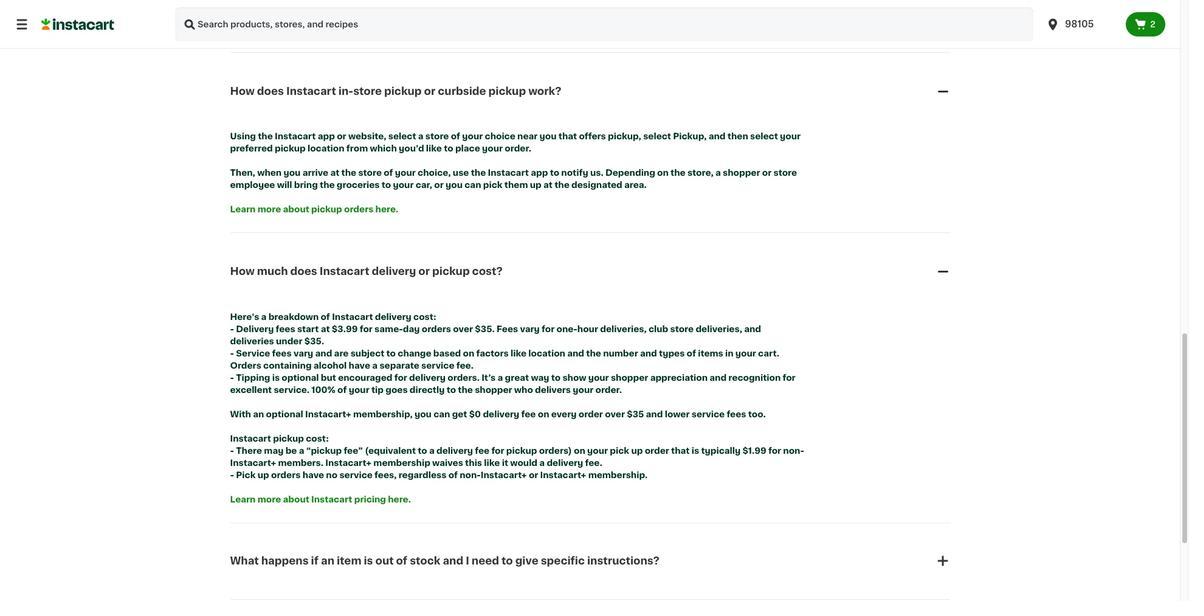 Task type: locate. For each thing, give the bounding box(es) containing it.
for right recognition
[[783, 373, 796, 382]]

0 vertical spatial how
[[230, 86, 255, 96]]

$35. down start
[[305, 337, 324, 345]]

great
[[505, 373, 529, 382]]

how for how does instacart in-store pickup or curbside pickup work?
[[230, 86, 255, 96]]

is inside instacart pickup cost: - there may be a "pickup fee" (equivalent to a delivery fee for pickup orders) on your pick up order that is typically $1.99 for non- instacart+ members. instacart+ membership waives this like it would a delivery fee. - pick up orders have no service fees, regardless of non-instacart+ or instacart+ membership.
[[692, 446, 700, 455]]

more for learn more about instacart pricing here.
[[258, 495, 281, 504]]

learn more about pickup orders here. link
[[230, 205, 399, 214]]

2 vertical spatial learn
[[230, 495, 256, 504]]

how left much
[[230, 266, 255, 276]]

2 horizontal spatial like
[[511, 349, 527, 357]]

at right start
[[321, 325, 330, 333]]

98105 button
[[1039, 7, 1127, 41], [1046, 7, 1119, 41]]

0 vertical spatial learn
[[230, 25, 256, 33]]

fees left too.
[[727, 410, 747, 418]]

gate
[[417, 0, 438, 9]]

us.
[[591, 169, 604, 177]]

day down parking,
[[383, 25, 400, 33]]

store inside here's a breakdown of instacart delivery cost: - delivery fees start at $3.99 for same-day orders over $35. fees vary for one-hour deliveries, club store deliveries, and deliveries under $35. - service fees vary and are subject to change based on factors like location and the number and types of items in your cart. orders containing alcohol have a separate service fee. - tipping is optional but encouraged for delivery orders. it's a great way to show your shopper appreciation and recognition for excellent service. 100% of your tip goes directly to the shopper who delivers your order.
[[671, 325, 694, 333]]

pickup up would
[[507, 446, 537, 455]]

like inside instacart pickup cost: - there may be a "pickup fee" (equivalent to a delivery fee for pickup orders) on your pick up order that is typically $1.99 for non- instacart+ members. instacart+ membership waives this like it would a delivery fee. - pick up orders have no service fees, regardless of non-instacart+ or instacart+ membership.
[[484, 458, 500, 467]]

0 vertical spatial like
[[426, 144, 442, 153]]

- down orders
[[230, 373, 234, 382]]

2 deliveries, from the left
[[696, 325, 743, 333]]

how inside dropdown button
[[230, 86, 255, 96]]

0 vertical spatial day
[[383, 25, 400, 33]]

pick
[[483, 181, 503, 189], [610, 446, 630, 455]]

1 vertical spatial learn
[[230, 205, 256, 214]]

service down based
[[422, 361, 455, 370]]

here. down fees,
[[388, 495, 411, 504]]

more down will
[[258, 205, 281, 214]]

you'd
[[399, 144, 424, 153]]

shopper
[[723, 169, 761, 177], [611, 373, 649, 382], [475, 385, 513, 394]]

0 vertical spatial cost:
[[414, 312, 437, 321]]

learn more about pickup orders here.
[[230, 205, 399, 214]]

or inside dropdown button
[[419, 266, 430, 276]]

1 vertical spatial shopper
[[611, 373, 649, 382]]

same-
[[354, 25, 383, 33], [375, 325, 403, 333]]

shopper down it's
[[475, 385, 513, 394]]

2 - from the top
[[230, 325, 234, 333]]

app inside then, when you arrive at the store of your choice, use the instacart app to notify us. depending on the store, a shopper or store employee will bring the groceries to your car, or you can pick them up at the designated area.
[[531, 169, 548, 177]]

location up the arrive
[[308, 144, 345, 153]]

1 vertical spatial cost:
[[306, 434, 329, 443]]

1 vertical spatial at
[[544, 181, 553, 189]]

alcohol
[[314, 361, 347, 370]]

0 vertical spatial orders
[[344, 205, 374, 214]]

order inside instacart pickup cost: - there may be a "pickup fee" (equivalent to a delivery fee for pickup orders) on your pick up order that is typically $1.99 for non- instacart+ members. instacart+ membership waives this like it would a delivery fee. - pick up orders have no service fees, regardless of non-instacart+ or instacart+ membership.
[[645, 446, 670, 455]]

more down leaving at the top left
[[258, 25, 281, 33]]

parking,
[[378, 0, 415, 9]]

cost: up change
[[414, 312, 437, 321]]

2 98105 button from the left
[[1046, 7, 1119, 41]]

how inside dropdown button
[[230, 266, 255, 276]]

cost: inside here's a breakdown of instacart delivery cost: - delivery fees start at $3.99 for same-day orders over $35. fees vary for one-hour deliveries, club store deliveries, and deliveries under $35. - service fees vary and are subject to change based on factors like location and the number and types of items in your cart. orders containing alcohol have a separate service fee. - tipping is optional but encouraged for delivery orders. it's a great way to show your shopper appreciation and recognition for excellent service. 100% of your tip goes directly to the shopper who delivers your order.
[[414, 312, 437, 321]]

3 about from the top
[[283, 495, 310, 504]]

fee. up the membership.
[[586, 458, 603, 467]]

1 vertical spatial how
[[230, 266, 255, 276]]

0 vertical spatial about
[[283, 25, 310, 33]]

does inside how does instacart in-store pickup or curbside pickup work? dropdown button
[[257, 86, 284, 96]]

2 vertical spatial service
[[340, 471, 373, 479]]

- leaving helpful instructions for parking, gate codes, or other clues to find your home.
[[230, 0, 618, 9]]

about down "bring"
[[283, 205, 310, 214]]

1 vertical spatial day
[[403, 325, 420, 333]]

is left typically at the bottom
[[692, 446, 700, 455]]

1 vertical spatial like
[[511, 349, 527, 357]]

$35. left fees
[[475, 325, 495, 333]]

1 vertical spatial fees
[[272, 349, 292, 357]]

- down here's
[[230, 325, 234, 333]]

instacart inside dropdown button
[[287, 86, 336, 96]]

2 select from the left
[[644, 132, 672, 141]]

1 horizontal spatial is
[[364, 556, 373, 566]]

1 horizontal spatial vary
[[520, 325, 540, 333]]

to left give
[[502, 556, 513, 566]]

and right "$35"
[[646, 410, 663, 418]]

1 deliveries, from the left
[[601, 325, 647, 333]]

like
[[426, 144, 442, 153], [511, 349, 527, 357], [484, 458, 500, 467]]

your
[[567, 0, 588, 9], [463, 132, 483, 141], [781, 132, 801, 141], [482, 144, 503, 153], [395, 169, 416, 177], [393, 181, 414, 189], [736, 349, 757, 357], [589, 373, 609, 382], [349, 385, 370, 394], [573, 385, 594, 394], [588, 446, 608, 455]]

here's a breakdown of instacart delivery cost: - delivery fees start at $3.99 for same-day orders over $35. fees vary for one-hour deliveries, club store deliveries, and deliveries under $35. - service fees vary and are subject to change based on factors like location and the number and types of items in your cart. orders containing alcohol have a separate service fee. - tipping is optional but encouraged for delivery orders. it's a great way to show your shopper appreciation and recognition for excellent service. 100% of your tip goes directly to the shopper who delivers your order.
[[230, 312, 798, 394]]

same- inside here's a breakdown of instacart delivery cost: - delivery fees start at $3.99 for same-day orders over $35. fees vary for one-hour deliveries, club store deliveries, and deliveries under $35. - service fees vary and are subject to change based on factors like location and the number and types of items in your cart. orders containing alcohol have a separate service fee. - tipping is optional but encouraged for delivery orders. it's a great way to show your shopper appreciation and recognition for excellent service. 100% of your tip goes directly to the shopper who delivers your order.
[[375, 325, 403, 333]]

service inside here's a breakdown of instacart delivery cost: - delivery fees start at $3.99 for same-day orders over $35. fees vary for one-hour deliveries, club store deliveries, and deliveries under $35. - service fees vary and are subject to change based on factors like location and the number and types of items in your cart. orders containing alcohol have a separate service fee. - tipping is optional but encouraged for delivery orders. it's a great way to show your shopper appreciation and recognition for excellent service. 100% of your tip goes directly to the shopper who delivers your order.
[[422, 361, 455, 370]]

0 horizontal spatial fee
[[475, 446, 490, 455]]

1 horizontal spatial location
[[529, 349, 566, 357]]

codes,
[[440, 0, 470, 9]]

here. down the codes,
[[440, 25, 463, 33]]

what
[[230, 556, 259, 566]]

1 vertical spatial service
[[692, 410, 725, 418]]

3 more from the top
[[258, 495, 281, 504]]

cost: up "pickup
[[306, 434, 329, 443]]

like inside using the instacart app or website, select a store of your choice near you that offers pickup, select pickup, and then select your preferred pickup location from which you'd like to place your order.
[[426, 144, 442, 153]]

to down orders.
[[447, 385, 456, 394]]

fees up containing
[[272, 349, 292, 357]]

fee inside instacart pickup cost: - there may be a "pickup fee" (equivalent to a delivery fee for pickup orders) on your pick up order that is typically $1.99 for non- instacart+ members. instacart+ membership waives this like it would a delivery fee. - pick up orders have no service fees, regardless of non-instacart+ or instacart+ membership.
[[475, 446, 490, 455]]

select
[[389, 132, 416, 141], [644, 132, 672, 141], [751, 132, 779, 141]]

same- down parking,
[[354, 25, 383, 33]]

5 - from the top
[[230, 446, 234, 455]]

pickup,
[[608, 132, 642, 141]]

learn more about instacart same-day delivery here.
[[230, 25, 463, 33]]

fee down who
[[522, 410, 536, 418]]

a inside then, when you arrive at the store of your choice, use the instacart app to notify us. depending on the store, a shopper or store employee will bring the groceries to your car, or you can pick them up at the designated area.
[[716, 169, 721, 177]]

near
[[518, 132, 538, 141]]

0 horizontal spatial select
[[389, 132, 416, 141]]

you up will
[[284, 169, 301, 177]]

2 horizontal spatial orders
[[422, 325, 451, 333]]

0 horizontal spatial over
[[453, 325, 473, 333]]

items
[[699, 349, 724, 357]]

0 vertical spatial an
[[253, 410, 264, 418]]

0 horizontal spatial non-
[[460, 471, 481, 479]]

select right then
[[751, 132, 779, 141]]

2 vertical spatial more
[[258, 495, 281, 504]]

1 vertical spatial that
[[672, 446, 690, 455]]

a right store,
[[716, 169, 721, 177]]

pickup up when
[[275, 144, 306, 153]]

2 about from the top
[[283, 205, 310, 214]]

0 horizontal spatial pick
[[483, 181, 503, 189]]

(equivalent
[[365, 446, 416, 455]]

0 vertical spatial that
[[559, 132, 577, 141]]

pickup
[[384, 86, 422, 96], [489, 86, 526, 96], [275, 144, 306, 153], [311, 205, 342, 214], [433, 266, 470, 276], [273, 434, 304, 443], [507, 446, 537, 455]]

1 horizontal spatial order
[[645, 446, 670, 455]]

of inside using the instacart app or website, select a store of your choice near you that offers pickup, select pickup, and then select your preferred pickup location from which you'd like to place your order.
[[451, 132, 461, 141]]

store inside using the instacart app or website, select a store of your choice near you that offers pickup, select pickup, and then select your preferred pickup location from which you'd like to place your order.
[[426, 132, 449, 141]]

shopper down number
[[611, 373, 649, 382]]

0 vertical spatial order.
[[505, 144, 532, 153]]

1 vertical spatial about
[[283, 205, 310, 214]]

instacart inside dropdown button
[[320, 266, 370, 276]]

instacart inside here's a breakdown of instacart delivery cost: - delivery fees start at $3.99 for same-day orders over $35. fees vary for one-hour deliveries, club store deliveries, and deliveries under $35. - service fees vary and are subject to change based on factors like location and the number and types of items in your cart. orders containing alcohol have a separate service fee. - tipping is optional but encouraged for delivery orders. it's a great way to show your shopper appreciation and recognition for excellent service. 100% of your tip goes directly to the shopper who delivers your order.
[[332, 312, 373, 321]]

groceries
[[337, 181, 380, 189]]

1 horizontal spatial that
[[672, 446, 690, 455]]

a inside using the instacart app or website, select a store of your choice near you that offers pickup, select pickup, and then select your preferred pickup location from which you'd like to place your order.
[[418, 132, 424, 141]]

is inside here's a breakdown of instacart delivery cost: - delivery fees start at $3.99 for same-day orders over $35. fees vary for one-hour deliveries, club store deliveries, and deliveries under $35. - service fees vary and are subject to change based on factors like location and the number and types of items in your cart. orders containing alcohol have a separate service fee. - tipping is optional but encouraged for delivery orders. it's a great way to show your shopper appreciation and recognition for excellent service. 100% of your tip goes directly to the shopper who delivers your order.
[[272, 373, 280, 382]]

0 horizontal spatial an
[[253, 410, 264, 418]]

like up great
[[511, 349, 527, 357]]

the up preferred
[[258, 132, 273, 141]]

1 vertical spatial location
[[529, 349, 566, 357]]

2 vertical spatial orders
[[271, 471, 301, 479]]

pickup up be
[[273, 434, 304, 443]]

up up the membership.
[[632, 446, 643, 455]]

on right the orders)
[[574, 446, 586, 455]]

in-
[[339, 86, 354, 96]]

non-
[[784, 446, 805, 455], [460, 471, 481, 479]]

here. down groceries
[[376, 205, 399, 214]]

3 select from the left
[[751, 132, 779, 141]]

much
[[257, 266, 288, 276]]

1 more from the top
[[258, 25, 281, 33]]

1 vertical spatial an
[[321, 556, 335, 566]]

1 horizontal spatial $35.
[[475, 325, 495, 333]]

1 vertical spatial fee
[[475, 446, 490, 455]]

1 horizontal spatial fee.
[[586, 458, 603, 467]]

select right "pickup,"
[[644, 132, 672, 141]]

how does instacart in-store pickup or curbside pickup work? button
[[230, 69, 951, 113]]

learn for learn more about pickup orders here.
[[230, 205, 256, 214]]

give
[[516, 556, 539, 566]]

of down the which on the left top of the page
[[384, 169, 393, 177]]

one-
[[557, 325, 578, 333]]

deliveries, up items at the right
[[696, 325, 743, 333]]

0 vertical spatial can
[[465, 181, 482, 189]]

curbside
[[438, 86, 486, 96]]

0 horizontal spatial at
[[321, 325, 330, 333]]

to inside using the instacart app or website, select a store of your choice near you that offers pickup, select pickup, and then select your preferred pickup location from which you'd like to place your order.
[[444, 144, 454, 153]]

learn more about instacart pricing here.
[[230, 495, 411, 504]]

the
[[258, 132, 273, 141], [342, 169, 357, 177], [471, 169, 486, 177], [671, 169, 686, 177], [320, 181, 335, 189], [555, 181, 570, 189], [587, 349, 602, 357], [458, 385, 473, 394]]

0 vertical spatial more
[[258, 25, 281, 33]]

up right 'pick'
[[258, 471, 269, 479]]

over
[[453, 325, 473, 333], [605, 410, 625, 418]]

100%
[[312, 385, 336, 394]]

learn down 'pick'
[[230, 495, 256, 504]]

to
[[536, 0, 545, 9], [444, 144, 454, 153], [550, 169, 560, 177], [382, 181, 391, 189], [387, 349, 396, 357], [552, 373, 561, 382], [447, 385, 456, 394], [418, 446, 427, 455], [502, 556, 513, 566]]

0 vertical spatial location
[[308, 144, 345, 153]]

1 horizontal spatial order.
[[596, 385, 622, 394]]

select up "you'd" on the left
[[389, 132, 416, 141]]

0 horizontal spatial fee.
[[457, 361, 474, 370]]

2 more from the top
[[258, 205, 281, 214]]

0 horizontal spatial is
[[272, 373, 280, 382]]

that inside instacart pickup cost: - there may be a "pickup fee" (equivalent to a delivery fee for pickup orders) on your pick up order that is typically $1.99 for non- instacart+ members. instacart+ membership waives this like it would a delivery fee. - pick up orders have no service fees, regardless of non-instacart+ or instacart+ membership.
[[672, 446, 690, 455]]

0 horizontal spatial that
[[559, 132, 577, 141]]

up
[[530, 181, 542, 189], [632, 446, 643, 455], [258, 471, 269, 479]]

1 horizontal spatial deliveries,
[[696, 325, 743, 333]]

then, when you arrive at the store of your choice, use the instacart app to notify us. depending on the store, a shopper or store employee will bring the groceries to your car, or you can pick them up at the designated area.
[[230, 169, 800, 189]]

for left "one-" at the bottom left of page
[[542, 325, 555, 333]]

about
[[283, 25, 310, 33], [283, 205, 310, 214], [283, 495, 310, 504]]

store
[[354, 86, 382, 96], [426, 132, 449, 141], [359, 169, 382, 177], [774, 169, 798, 177], [671, 325, 694, 333]]

an right if
[[321, 556, 335, 566]]

factors
[[477, 349, 509, 357]]

to inside dropdown button
[[502, 556, 513, 566]]

1 vertical spatial more
[[258, 205, 281, 214]]

same- up subject on the bottom left of page
[[375, 325, 403, 333]]

does
[[257, 86, 284, 96], [291, 266, 317, 276]]

to inside instacart pickup cost: - there may be a "pickup fee" (equivalent to a delivery fee for pickup orders) on your pick up order that is typically $1.99 for non- instacart+ members. instacart+ membership waives this like it would a delivery fee. - pick up orders have no service fees, regardless of non-instacart+ or instacart+ membership.
[[418, 446, 427, 455]]

learn down leaving at the top left
[[230, 25, 256, 33]]

your inside instacart pickup cost: - there may be a "pickup fee" (equivalent to a delivery fee for pickup orders) on your pick up order that is typically $1.99 for non- instacart+ members. instacart+ membership waives this like it would a delivery fee. - pick up orders have no service fees, regardless of non-instacart+ or instacart+ membership.
[[588, 446, 608, 455]]

app up the arrive
[[318, 132, 335, 141]]

hour
[[578, 325, 599, 333]]

1 learn from the top
[[230, 25, 256, 33]]

2 vertical spatial here.
[[388, 495, 411, 504]]

non- down 'this'
[[460, 471, 481, 479]]

are
[[334, 349, 349, 357]]

your down show
[[573, 385, 594, 394]]

like left it
[[484, 458, 500, 467]]

fee. inside here's a breakdown of instacart delivery cost: - delivery fees start at $3.99 for same-day orders over $35. fees vary for one-hour deliveries, club store deliveries, and deliveries under $35. - service fees vary and are subject to change based on factors like location and the number and types of items in your cart. orders containing alcohol have a separate service fee. - tipping is optional but encouraged for delivery orders. it's a great way to show your shopper appreciation and recognition for excellent service. 100% of your tip goes directly to the shopper who delivers your order.
[[457, 361, 474, 370]]

1 vertical spatial is
[[692, 446, 700, 455]]

but
[[321, 373, 336, 382]]

0 vertical spatial $35.
[[475, 325, 495, 333]]

0 horizontal spatial day
[[383, 25, 400, 33]]

1 horizontal spatial select
[[644, 132, 672, 141]]

1 horizontal spatial does
[[291, 266, 317, 276]]

pick left them
[[483, 181, 503, 189]]

pickup inside using the instacart app or website, select a store of your choice near you that offers pickup, select pickup, and then select your preferred pickup location from which you'd like to place your order.
[[275, 144, 306, 153]]

orders inside instacart pickup cost: - there may be a "pickup fee" (equivalent to a delivery fee for pickup orders) on your pick up order that is typically $1.99 for non- instacart+ members. instacart+ membership waives this like it would a delivery fee. - pick up orders have no service fees, regardless of non-instacart+ or instacart+ membership.
[[271, 471, 301, 479]]

app inside using the instacart app or website, select a store of your choice near you that offers pickup, select pickup, and then select your preferred pickup location from which you'd like to place your order.
[[318, 132, 335, 141]]

None search field
[[175, 7, 1034, 41]]

over left "$35"
[[605, 410, 625, 418]]

order.
[[505, 144, 532, 153], [596, 385, 622, 394]]

0 vertical spatial fee.
[[457, 361, 474, 370]]

1 vertical spatial $35.
[[305, 337, 324, 345]]

0 horizontal spatial can
[[434, 410, 450, 418]]

your up car,
[[395, 169, 416, 177]]

item
[[337, 556, 362, 566]]

$1.99
[[743, 446, 767, 455]]

2 horizontal spatial at
[[544, 181, 553, 189]]

3 learn from the top
[[230, 495, 256, 504]]

and inside dropdown button
[[443, 556, 464, 566]]

on inside here's a breakdown of instacart delivery cost: - delivery fees start at $3.99 for same-day orders over $35. fees vary for one-hour deliveries, club store deliveries, and deliveries under $35. - service fees vary and are subject to change based on factors like location and the number and types of items in your cart. orders containing alcohol have a separate service fee. - tipping is optional but encouraged for delivery orders. it's a great way to show your shopper appreciation and recognition for excellent service. 100% of your tip goes directly to the shopper who delivers your order.
[[463, 349, 475, 357]]

is inside dropdown button
[[364, 556, 373, 566]]

separate
[[380, 361, 420, 370]]

0 horizontal spatial shopper
[[475, 385, 513, 394]]

1 vertical spatial order.
[[596, 385, 622, 394]]

an inside dropdown button
[[321, 556, 335, 566]]

1 horizontal spatial an
[[321, 556, 335, 566]]

1 vertical spatial does
[[291, 266, 317, 276]]

of inside dropdown button
[[396, 556, 408, 566]]

of inside then, when you arrive at the store of your choice, use the instacart app to notify us. depending on the store, a shopper or store employee will bring the groceries to your car, or you can pick them up at the designated area.
[[384, 169, 393, 177]]

store,
[[688, 169, 714, 177]]

membership,
[[353, 410, 413, 418]]

learn for learn more about instacart same-day delivery here.
[[230, 25, 256, 33]]

1 about from the top
[[283, 25, 310, 33]]

1 vertical spatial same-
[[375, 325, 403, 333]]

"pickup
[[306, 446, 342, 455]]

fee up 'this'
[[475, 446, 490, 455]]

1 how from the top
[[230, 86, 255, 96]]

service right no
[[340, 471, 373, 479]]

up inside then, when you arrive at the store of your choice, use the instacart app to notify us. depending on the store, a shopper or store employee will bring the groceries to your car, or you can pick them up at the designated area.
[[530, 181, 542, 189]]

order. inside here's a breakdown of instacart delivery cost: - delivery fees start at $3.99 for same-day orders over $35. fees vary for one-hour deliveries, club store deliveries, and deliveries under $35. - service fees vary and are subject to change based on factors like location and the number and types of items in your cart. orders containing alcohol have a separate service fee. - tipping is optional but encouraged for delivery orders. it's a great way to show your shopper appreciation and recognition for excellent service. 100% of your tip goes directly to the shopper who delivers your order.
[[596, 385, 622, 394]]

- left there at the bottom of the page
[[230, 446, 234, 455]]

learn down employee at the left top
[[230, 205, 256, 214]]

if
[[311, 556, 319, 566]]

0 vertical spatial pick
[[483, 181, 503, 189]]

1 vertical spatial vary
[[294, 349, 313, 357]]

too.
[[749, 410, 766, 418]]

order down lower
[[645, 446, 670, 455]]

you down use
[[446, 181, 463, 189]]

2 vertical spatial shopper
[[475, 385, 513, 394]]

2 horizontal spatial service
[[692, 410, 725, 418]]

at right them
[[544, 181, 553, 189]]

way
[[531, 373, 550, 382]]

1 vertical spatial can
[[434, 410, 450, 418]]

1 vertical spatial here.
[[376, 205, 399, 214]]

day
[[383, 25, 400, 33], [403, 325, 420, 333]]

1 vertical spatial pick
[[610, 446, 630, 455]]

0 vertical spatial optional
[[282, 373, 319, 382]]

2 learn from the top
[[230, 205, 256, 214]]

2 how from the top
[[230, 266, 255, 276]]

instacart+ down fee"
[[326, 458, 372, 467]]

0 vertical spatial have
[[349, 361, 371, 370]]

how for how much does instacart delivery or pickup cost?
[[230, 266, 255, 276]]

2 vertical spatial is
[[364, 556, 373, 566]]

4 - from the top
[[230, 373, 234, 382]]

i
[[466, 556, 470, 566]]

about down helpful
[[283, 25, 310, 33]]

0 vertical spatial non-
[[784, 446, 805, 455]]

regardless
[[399, 471, 447, 479]]

0 horizontal spatial have
[[303, 471, 324, 479]]

on
[[658, 169, 669, 177], [463, 349, 475, 357], [538, 410, 550, 418], [574, 446, 586, 455]]

1 horizontal spatial fee
[[522, 410, 536, 418]]

1 horizontal spatial day
[[403, 325, 420, 333]]

more for learn more about instacart same-day delivery here.
[[258, 25, 281, 33]]

the inside using the instacart app or website, select a store of your choice near you that offers pickup, select pickup, and then select your preferred pickup location from which you'd like to place your order.
[[258, 132, 273, 141]]

or inside dropdown button
[[424, 86, 436, 96]]

Search field
[[175, 7, 1034, 41]]

1 horizontal spatial app
[[531, 169, 548, 177]]

instacart inside using the instacart app or website, select a store of your choice near you that offers pickup, select pickup, and then select your preferred pickup location from which you'd like to place your order.
[[275, 132, 316, 141]]

how does instacart in-store pickup or curbside pickup work?
[[230, 86, 562, 96]]

0 vertical spatial service
[[422, 361, 455, 370]]

1 - from the top
[[230, 0, 234, 9]]

1 horizontal spatial up
[[530, 181, 542, 189]]

up right them
[[530, 181, 542, 189]]

have up encouraged
[[349, 361, 371, 370]]

about for pricing
[[283, 495, 310, 504]]

0 vertical spatial is
[[272, 373, 280, 382]]

1 vertical spatial app
[[531, 169, 548, 177]]

optional down service.
[[266, 410, 303, 418]]

that down lower
[[672, 446, 690, 455]]

an right with in the bottom left of the page
[[253, 410, 264, 418]]

of right the out
[[396, 556, 408, 566]]

the left store,
[[671, 169, 686, 177]]

instacart pickup cost: - there may be a "pickup fee" (equivalent to a delivery fee for pickup orders) on your pick up order that is typically $1.99 for non- instacart+ members. instacart+ membership waives this like it would a delivery fee. - pick up orders have no service fees, regardless of non-instacart+ or instacart+ membership.
[[230, 434, 805, 479]]

$35.
[[475, 325, 495, 333], [305, 337, 324, 345]]

is left the out
[[364, 556, 373, 566]]

pickup inside dropdown button
[[433, 266, 470, 276]]

0 vertical spatial shopper
[[723, 169, 761, 177]]

instructions
[[307, 0, 362, 9]]

a up delivery on the bottom
[[261, 312, 267, 321]]

0 vertical spatial order
[[579, 410, 603, 418]]

fees
[[276, 325, 295, 333], [272, 349, 292, 357], [727, 410, 747, 418]]

a down subject on the bottom left of page
[[373, 361, 378, 370]]

service
[[422, 361, 455, 370], [692, 410, 725, 418], [340, 471, 373, 479]]

2 vertical spatial at
[[321, 325, 330, 333]]



Task type: vqa. For each thing, say whether or not it's contained in the screenshot.
cost: to the left
yes



Task type: describe. For each thing, give the bounding box(es) containing it.
of inside instacart pickup cost: - there may be a "pickup fee" (equivalent to a delivery fee for pickup orders) on your pick up order that is typically $1.99 for non- instacart+ members. instacart+ membership waives this like it would a delivery fee. - pick up orders have no service fees, regardless of non-instacart+ or instacart+ membership.
[[449, 471, 458, 479]]

to left notify
[[550, 169, 560, 177]]

1 horizontal spatial non-
[[784, 446, 805, 455]]

under
[[276, 337, 303, 345]]

like inside here's a breakdown of instacart delivery cost: - delivery fees start at $3.99 for same-day orders over $35. fees vary for one-hour deliveries, club store deliveries, and deliveries under $35. - service fees vary and are subject to change based on factors like location and the number and types of items in your cart. orders containing alcohol have a separate service fee. - tipping is optional but encouraged for delivery orders. it's a great way to show your shopper appreciation and recognition for excellent service. 100% of your tip goes directly to the shopper who delivers your order.
[[511, 349, 527, 357]]

place
[[456, 144, 480, 153]]

pickup down "bring"
[[311, 205, 342, 214]]

notify
[[562, 169, 589, 177]]

instructions?
[[588, 556, 660, 566]]

using
[[230, 132, 256, 141]]

1 vertical spatial non-
[[460, 471, 481, 479]]

the down hour
[[587, 349, 602, 357]]

and up alcohol
[[315, 349, 332, 357]]

store inside dropdown button
[[354, 86, 382, 96]]

learn for learn more about instacart pricing here.
[[230, 495, 256, 504]]

use
[[453, 169, 469, 177]]

2 horizontal spatial up
[[632, 446, 643, 455]]

of left items at the right
[[687, 349, 697, 357]]

how much does instacart delivery or pickup cost?
[[230, 266, 503, 276]]

out
[[376, 556, 394, 566]]

pickup,
[[674, 132, 707, 141]]

on inside then, when you arrive at the store of your choice, use the instacart app to notify us. depending on the store, a shopper or store employee will bring the groceries to your car, or you can pick them up at the designated area.
[[658, 169, 669, 177]]

shopper inside then, when you arrive at the store of your choice, use the instacart app to notify us. depending on the store, a shopper or store employee will bring the groceries to your car, or you can pick them up at the designated area.
[[723, 169, 761, 177]]

employee
[[230, 181, 275, 189]]

$3.99
[[332, 325, 358, 333]]

fee"
[[344, 446, 363, 455]]

learn more about instacart pricing here. link
[[230, 495, 411, 504]]

area.
[[625, 181, 647, 189]]

orders inside here's a breakdown of instacart delivery cost: - delivery fees start at $3.99 for same-day orders over $35. fees vary for one-hour deliveries, club store deliveries, and deliveries under $35. - service fees vary and are subject to change based on factors like location and the number and types of items in your cart. orders containing alcohol have a separate service fee. - tipping is optional but encouraged for delivery orders. it's a great way to show your shopper appreciation and recognition for excellent service. 100% of your tip goes directly to the shopper who delivers your order.
[[422, 325, 451, 333]]

the down orders.
[[458, 385, 473, 394]]

instacart+ down the orders)
[[541, 471, 587, 479]]

at inside here's a breakdown of instacart delivery cost: - delivery fees start at $3.99 for same-day orders over $35. fees vary for one-hour deliveries, club store deliveries, and deliveries under $35. - service fees vary and are subject to change based on factors like location and the number and types of items in your cart. orders containing alcohol have a separate service fee. - tipping is optional but encouraged for delivery orders. it's a great way to show your shopper appreciation and recognition for excellent service. 100% of your tip goes directly to the shopper who delivers your order.
[[321, 325, 330, 333]]

membership
[[374, 458, 431, 467]]

the down the arrive
[[320, 181, 335, 189]]

1 horizontal spatial orders
[[344, 205, 374, 214]]

preferred
[[230, 144, 273, 153]]

your right then
[[781, 132, 801, 141]]

learn more about instacart same-day delivery here. link
[[230, 25, 463, 33]]

what happens if an item is out of stock and i need to give specific instructions? button
[[230, 539, 951, 583]]

optional inside here's a breakdown of instacart delivery cost: - delivery fees start at $3.99 for same-day orders over $35. fees vary for one-hour deliveries, club store deliveries, and deliveries under $35. - service fees vary and are subject to change based on factors like location and the number and types of items in your cart. orders containing alcohol have a separate service fee. - tipping is optional but encouraged for delivery orders. it's a great way to show your shopper appreciation and recognition for excellent service. 100% of your tip goes directly to the shopper who delivers your order.
[[282, 373, 319, 382]]

instacart+ down 100%
[[305, 410, 351, 418]]

a right it's
[[498, 373, 503, 382]]

to left find
[[536, 0, 545, 9]]

for left parking,
[[364, 0, 376, 9]]

work?
[[529, 86, 562, 96]]

with an optional instacart+ membership, you can get $0 delivery fee on every order over $35 and lower service fees too.
[[230, 410, 766, 418]]

cost?
[[472, 266, 503, 276]]

on left 'every'
[[538, 410, 550, 418]]

the up groceries
[[342, 169, 357, 177]]

here. for learn more about instacart pricing here.
[[388, 495, 411, 504]]

them
[[505, 181, 528, 189]]

have inside here's a breakdown of instacart delivery cost: - delivery fees start at $3.99 for same-day orders over $35. fees vary for one-hour deliveries, club store deliveries, and deliveries under $35. - service fees vary and are subject to change based on factors like location and the number and types of items in your cart. orders containing alcohol have a separate service fee. - tipping is optional but encouraged for delivery orders. it's a great way to show your shopper appreciation and recognition for excellent service. 100% of your tip goes directly to the shopper who delivers your order.
[[349, 361, 371, 370]]

change
[[398, 349, 432, 357]]

helpful
[[274, 0, 305, 9]]

every
[[552, 410, 577, 418]]

subject
[[351, 349, 385, 357]]

types
[[659, 349, 685, 357]]

instacart+ down it
[[481, 471, 527, 479]]

and up cart.
[[745, 325, 762, 333]]

your up the place
[[463, 132, 483, 141]]

what happens if an item is out of stock and i need to give specific instructions?
[[230, 556, 660, 566]]

pickup left work?
[[489, 86, 526, 96]]

6 - from the top
[[230, 471, 234, 479]]

pick inside instacart pickup cost: - there may be a "pickup fee" (equivalent to a delivery fee for pickup orders) on your pick up order that is typically $1.99 for non- instacart+ members. instacart+ membership waives this like it would a delivery fee. - pick up orders have no service fees, regardless of non-instacart+ or instacart+ membership.
[[610, 446, 630, 455]]

bring
[[294, 181, 318, 189]]

specific
[[541, 556, 585, 566]]

arrive
[[303, 169, 329, 177]]

0 vertical spatial vary
[[520, 325, 540, 333]]

instacart inside then, when you arrive at the store of your choice, use the instacart app to notify us. depending on the store, a shopper or store employee will bring the groceries to your car, or you can pick them up at the designated area.
[[488, 169, 529, 177]]

0 horizontal spatial vary
[[294, 349, 313, 357]]

be
[[286, 446, 297, 455]]

the down notify
[[555, 181, 570, 189]]

your down encouraged
[[349, 385, 370, 394]]

1 horizontal spatial at
[[331, 169, 340, 177]]

1 vertical spatial optional
[[266, 410, 303, 418]]

how much does instacart delivery or pickup cost? button
[[230, 249, 951, 293]]

fees,
[[375, 471, 397, 479]]

0 horizontal spatial up
[[258, 471, 269, 479]]

breakdown
[[269, 312, 319, 321]]

service
[[236, 349, 270, 357]]

location inside using the instacart app or website, select a store of your choice near you that offers pickup, select pickup, and then select your preferred pickup location from which you'd like to place your order.
[[308, 144, 345, 153]]

service.
[[274, 385, 310, 394]]

98105
[[1066, 19, 1095, 29]]

of right 100%
[[338, 385, 347, 394]]

instacart logo image
[[41, 17, 114, 32]]

orders.
[[448, 373, 480, 382]]

it's
[[482, 373, 496, 382]]

for down separate
[[395, 373, 408, 382]]

fee. inside instacart pickup cost: - there may be a "pickup fee" (equivalent to a delivery fee for pickup orders) on your pick up order that is typically $1.99 for non- instacart+ members. instacart+ membership waives this like it would a delivery fee. - pick up orders have no service fees, regardless of non-instacart+ or instacart+ membership.
[[586, 458, 603, 467]]

happens
[[261, 556, 309, 566]]

the right use
[[471, 169, 486, 177]]

car,
[[416, 181, 433, 189]]

your left car,
[[393, 181, 414, 189]]

home.
[[590, 0, 618, 9]]

2 vertical spatial fees
[[727, 410, 747, 418]]

and left the types
[[641, 349, 657, 357]]

delivery
[[236, 325, 274, 333]]

from
[[347, 144, 368, 153]]

1 vertical spatial over
[[605, 410, 625, 418]]

pricing
[[354, 495, 386, 504]]

0 horizontal spatial $35.
[[305, 337, 324, 345]]

can inside then, when you arrive at the store of your choice, use the instacart app to notify us. depending on the store, a shopper or store employee will bring the groceries to your car, or you can pick them up at the designated area.
[[465, 181, 482, 189]]

tip
[[372, 385, 384, 394]]

your right find
[[567, 0, 588, 9]]

get
[[452, 410, 468, 418]]

service inside instacart pickup cost: - there may be a "pickup fee" (equivalent to a delivery fee for pickup orders) on your pick up order that is typically $1.99 for non- instacart+ members. instacart+ membership waives this like it would a delivery fee. - pick up orders have no service fees, regardless of non-instacart+ or instacart+ membership.
[[340, 471, 373, 479]]

to right groceries
[[382, 181, 391, 189]]

to up delivers on the bottom of page
[[552, 373, 561, 382]]

cost: inside instacart pickup cost: - there may be a "pickup fee" (equivalent to a delivery fee for pickup orders) on your pick up order that is typically $1.99 for non- instacart+ members. instacart+ membership waives this like it would a delivery fee. - pick up orders have no service fees, regardless of non-instacart+ or instacart+ membership.
[[306, 434, 329, 443]]

your right in
[[736, 349, 757, 357]]

3 - from the top
[[230, 349, 234, 357]]

day inside here's a breakdown of instacart delivery cost: - delivery fees start at $3.99 for same-day orders over $35. fees vary for one-hour deliveries, club store deliveries, and deliveries under $35. - service fees vary and are subject to change based on factors like location and the number and types of items in your cart. orders containing alcohol have a separate service fee. - tipping is optional but encouraged for delivery orders. it's a great way to show your shopper appreciation and recognition for excellent service. 100% of your tip goes directly to the shopper who delivers your order.
[[403, 325, 420, 333]]

pick inside then, when you arrive at the store of your choice, use the instacart app to notify us. depending on the store, a shopper or store employee will bring the groceries to your car, or you can pick them up at the designated area.
[[483, 181, 503, 189]]

$0
[[469, 410, 481, 418]]

instacart inside instacart pickup cost: - there may be a "pickup fee" (equivalent to a delivery fee for pickup orders) on your pick up order that is typically $1.99 for non- instacart+ members. instacart+ membership waives this like it would a delivery fee. - pick up orders have no service fees, regardless of non-instacart+ or instacart+ membership.
[[230, 434, 271, 443]]

for right $1.99
[[769, 446, 782, 455]]

containing
[[263, 361, 312, 370]]

2
[[1151, 20, 1156, 29]]

based
[[434, 349, 461, 357]]

membership.
[[589, 471, 648, 479]]

orders
[[230, 361, 261, 370]]

goes
[[386, 385, 408, 394]]

on inside instacart pickup cost: - there may be a "pickup fee" (equivalent to a delivery fee for pickup orders) on your pick up order that is typically $1.99 for non- instacart+ members. instacart+ membership waives this like it would a delivery fee. - pick up orders have no service fees, regardless of non-instacart+ or instacart+ membership.
[[574, 446, 586, 455]]

1 horizontal spatial shopper
[[611, 373, 649, 382]]

for right $3.99
[[360, 325, 373, 333]]

club
[[649, 325, 669, 333]]

about for orders
[[283, 205, 310, 214]]

when
[[257, 169, 282, 177]]

directly
[[410, 385, 445, 394]]

a up waives in the bottom of the page
[[429, 446, 435, 455]]

and inside using the instacart app or website, select a store of your choice near you that offers pickup, select pickup, and then select your preferred pickup location from which you'd like to place your order.
[[709, 132, 726, 141]]

0 vertical spatial same-
[[354, 25, 383, 33]]

for up it
[[492, 446, 505, 455]]

in
[[726, 349, 734, 357]]

instacart+ down there at the bottom of the page
[[230, 458, 276, 467]]

waives
[[433, 458, 463, 467]]

excellent
[[230, 385, 272, 394]]

does inside how much does instacart delivery or pickup cost? dropdown button
[[291, 266, 317, 276]]

pickup right in-
[[384, 86, 422, 96]]

more for learn more about pickup orders here.
[[258, 205, 281, 214]]

2 button
[[1127, 12, 1166, 37]]

delivers
[[535, 385, 571, 394]]

over inside here's a breakdown of instacart delivery cost: - delivery fees start at $3.99 for same-day orders over $35. fees vary for one-hour deliveries, club store deliveries, and deliveries under $35. - service fees vary and are subject to change based on factors like location and the number and types of items in your cart. orders containing alcohol have a separate service fee. - tipping is optional but encouraged for delivery orders. it's a great way to show your shopper appreciation and recognition for excellent service. 100% of your tip goes directly to the shopper who delivers your order.
[[453, 325, 473, 333]]

your down choice
[[482, 144, 503, 153]]

members.
[[278, 458, 324, 467]]

here. for learn more about pickup orders here.
[[376, 205, 399, 214]]

which
[[370, 144, 397, 153]]

you down directly
[[415, 410, 432, 418]]

clues
[[510, 0, 534, 9]]

0 vertical spatial fees
[[276, 325, 295, 333]]

a down the orders)
[[540, 458, 545, 467]]

no
[[326, 471, 338, 479]]

1 98105 button from the left
[[1039, 7, 1127, 41]]

offers
[[579, 132, 606, 141]]

0 vertical spatial here.
[[440, 25, 463, 33]]

delivery inside dropdown button
[[372, 266, 416, 276]]

it
[[502, 458, 509, 467]]

of right breakdown
[[321, 312, 330, 321]]

cart.
[[759, 349, 780, 357]]

lower
[[665, 410, 690, 418]]

start
[[297, 325, 319, 333]]

that inside using the instacart app or website, select a store of your choice near you that offers pickup, select pickup, and then select your preferred pickup location from which you'd like to place your order.
[[559, 132, 577, 141]]

your right show
[[589, 373, 609, 382]]

and up show
[[568, 349, 585, 357]]

using the instacart app or website, select a store of your choice near you that offers pickup, select pickup, and then select your preferred pickup location from which you'd like to place your order.
[[230, 132, 803, 153]]

this
[[465, 458, 482, 467]]

depending
[[606, 169, 656, 177]]

you inside using the instacart app or website, select a store of your choice near you that offers pickup, select pickup, and then select your preferred pickup location from which you'd like to place your order.
[[540, 132, 557, 141]]

have inside instacart pickup cost: - there may be a "pickup fee" (equivalent to a delivery fee for pickup orders) on your pick up order that is typically $1.99 for non- instacart+ members. instacart+ membership waives this like it would a delivery fee. - pick up orders have no service fees, regardless of non-instacart+ or instacart+ membership.
[[303, 471, 324, 479]]

or inside instacart pickup cost: - there may be a "pickup fee" (equivalent to a delivery fee for pickup orders) on your pick up order that is typically $1.99 for non- instacart+ members. instacart+ membership waives this like it would a delivery fee. - pick up orders have no service fees, regardless of non-instacart+ or instacart+ membership.
[[529, 471, 539, 479]]

about for same-
[[283, 25, 310, 33]]

to up separate
[[387, 349, 396, 357]]

location inside here's a breakdown of instacart delivery cost: - delivery fees start at $3.99 for same-day orders over $35. fees vary for one-hour deliveries, club store deliveries, and deliveries under $35. - service fees vary and are subject to change based on factors like location and the number and types of items in your cart. orders containing alcohol have a separate service fee. - tipping is optional but encouraged for delivery orders. it's a great way to show your shopper appreciation and recognition for excellent service. 100% of your tip goes directly to the shopper who delivers your order.
[[529, 349, 566, 357]]

and down items at the right
[[710, 373, 727, 382]]

1 select from the left
[[389, 132, 416, 141]]

tipping
[[236, 373, 270, 382]]

recognition
[[729, 373, 781, 382]]

website,
[[349, 132, 387, 141]]

or inside using the instacart app or website, select a store of your choice near you that offers pickup, select pickup, and then select your preferred pickup location from which you'd like to place your order.
[[337, 132, 347, 141]]

find
[[547, 0, 565, 9]]

a right be
[[299, 446, 304, 455]]

deliveries
[[230, 337, 274, 345]]

order. inside using the instacart app or website, select a store of your choice near you that offers pickup, select pickup, and then select your preferred pickup location from which you'd like to place your order.
[[505, 144, 532, 153]]



